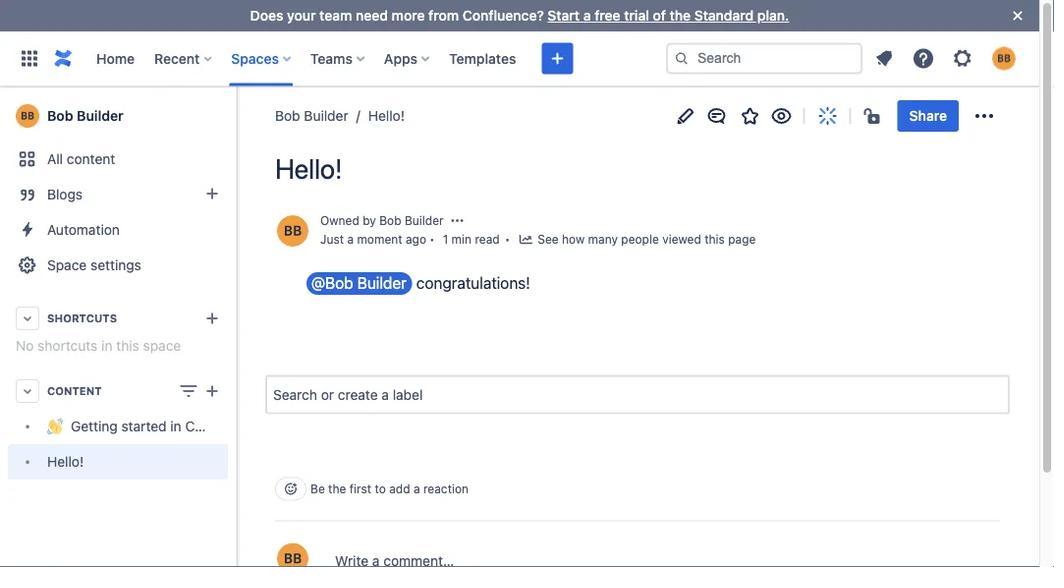 Task type: describe. For each thing, give the bounding box(es) containing it.
tree inside space element
[[8, 409, 258, 480]]

blogs
[[47, 186, 83, 203]]

bob builder link for collapse sidebar image at the left top of the page
[[8, 96, 228, 136]]

create a blog image
[[201, 182, 224, 205]]

people
[[622, 233, 660, 246]]

space
[[143, 338, 181, 354]]

global element
[[12, 31, 667, 86]]

shortcuts
[[38, 338, 98, 354]]

share
[[910, 108, 948, 124]]

@bob
[[311, 273, 354, 292]]

Add label text field
[[273, 385, 427, 405]]

builder up ago
[[405, 214, 444, 227]]

teams button
[[305, 43, 373, 74]]

2 horizontal spatial bob
[[380, 214, 402, 227]]

congratulations!
[[417, 273, 531, 292]]

this inside space element
[[116, 338, 139, 354]]

moment
[[357, 233, 403, 246]]

blogs link
[[8, 177, 228, 212]]

started
[[121, 418, 167, 435]]

home
[[96, 50, 135, 66]]

bob builder link for more actions icon
[[275, 106, 349, 126]]

settings icon image
[[952, 47, 975, 70]]

1 horizontal spatial a
[[414, 482, 420, 496]]

this inside button
[[705, 233, 725, 246]]

confluence?
[[463, 7, 544, 24]]

owned
[[321, 214, 360, 227]]

page
[[729, 233, 756, 246]]

quick summary image
[[817, 104, 840, 128]]

1
[[443, 233, 449, 246]]

recent button
[[149, 43, 220, 74]]

just
[[321, 233, 344, 246]]

more actions image
[[973, 104, 997, 128]]

getting started in confluence
[[71, 418, 258, 435]]

automation link
[[8, 212, 228, 248]]

plan.
[[758, 7, 790, 24]]

reaction
[[424, 482, 469, 496]]

does
[[250, 7, 284, 24]]

see
[[538, 233, 559, 246]]

2 horizontal spatial a
[[584, 7, 591, 24]]

0 vertical spatial hello!
[[368, 108, 405, 124]]

appswitcher icon image
[[18, 47, 41, 70]]

spaces
[[231, 50, 279, 66]]

of
[[653, 7, 667, 24]]

edit this page image
[[674, 104, 698, 128]]

team
[[320, 7, 352, 24]]

change view image
[[177, 380, 201, 403]]

your profile and preferences image
[[993, 47, 1017, 70]]

add reaction image
[[283, 481, 299, 497]]

1 vertical spatial a
[[347, 233, 354, 246]]

shortcuts
[[47, 312, 117, 325]]

@bob builder button
[[307, 272, 413, 295]]

see how many people viewed this page
[[538, 233, 756, 246]]

apps
[[384, 50, 418, 66]]

space settings link
[[8, 248, 228, 283]]

trial
[[625, 7, 650, 24]]

space element
[[0, 87, 258, 567]]

space settings
[[47, 257, 141, 273]]

getting
[[71, 418, 118, 435]]

help icon image
[[912, 47, 936, 70]]

add
[[390, 482, 411, 496]]

0 vertical spatial hello! link
[[349, 106, 405, 126]]

viewed
[[663, 233, 702, 246]]

confluence image
[[51, 47, 75, 70]]

automation
[[47, 222, 120, 238]]

no
[[16, 338, 34, 354]]

all
[[47, 151, 63, 167]]



Task type: locate. For each thing, give the bounding box(es) containing it.
manage page ownership image
[[450, 213, 466, 228]]

0 vertical spatial in
[[101, 338, 113, 354]]

no shortcuts in this space
[[16, 338, 181, 354]]

close image
[[1007, 4, 1030, 28]]

0 vertical spatial this
[[705, 233, 725, 246]]

1 horizontal spatial bob
[[275, 108, 300, 124]]

bob builder link up ago
[[380, 214, 444, 227]]

0 vertical spatial bob builder image
[[277, 215, 309, 247]]

1 vertical spatial in
[[170, 418, 182, 435]]

builder inside space element
[[77, 108, 124, 124]]

bob builder link down the teams
[[275, 106, 349, 126]]

shortcuts button
[[8, 301, 228, 336]]

1 vertical spatial hello! link
[[8, 444, 228, 480]]

2 bob builder from the left
[[275, 108, 349, 124]]

0 horizontal spatial bob
[[47, 108, 73, 124]]

settings
[[91, 257, 141, 273]]

does your team need more from confluence? start a free trial of the standard plan.
[[250, 7, 790, 24]]

hello! up owned
[[275, 152, 342, 185]]

a
[[584, 7, 591, 24], [347, 233, 354, 246], [414, 482, 420, 496]]

min
[[452, 233, 472, 246]]

hello! link
[[349, 106, 405, 126], [8, 444, 228, 480]]

0 horizontal spatial hello!
[[47, 454, 84, 470]]

0 horizontal spatial the
[[329, 482, 346, 496]]

banner containing home
[[0, 31, 1040, 87]]

ago
[[406, 233, 427, 246]]

hello! link down apps
[[349, 106, 405, 126]]

hello! inside tree
[[47, 454, 84, 470]]

tree containing getting started in confluence
[[8, 409, 258, 480]]

all content link
[[8, 142, 228, 177]]

this down "shortcuts" dropdown button
[[116, 338, 139, 354]]

2 horizontal spatial bob builder link
[[380, 214, 444, 227]]

0 horizontal spatial a
[[347, 233, 354, 246]]

0 vertical spatial the
[[670, 7, 691, 24]]

bob builder image down add reaction "icon"
[[277, 543, 309, 567]]

1 bob builder from the left
[[47, 108, 124, 124]]

recent
[[154, 50, 200, 66]]

1 vertical spatial this
[[116, 338, 139, 354]]

1 vertical spatial bob builder image
[[277, 543, 309, 567]]

bob builder inside space element
[[47, 108, 124, 124]]

getting started in confluence link
[[8, 409, 258, 444]]

search image
[[674, 51, 690, 66]]

add shortcut image
[[201, 307, 224, 330]]

1 min read
[[443, 233, 500, 246]]

standard
[[695, 7, 754, 24]]

hello! down the getting
[[47, 454, 84, 470]]

collapse sidebar image
[[214, 96, 258, 136]]

0 horizontal spatial in
[[101, 338, 113, 354]]

hello! link inside space element
[[8, 444, 228, 480]]

start watching image
[[771, 104, 794, 128]]

0 horizontal spatial bob builder link
[[8, 96, 228, 136]]

hello!
[[368, 108, 405, 124], [275, 152, 342, 185], [47, 454, 84, 470]]

1 horizontal spatial hello! link
[[349, 106, 405, 126]]

in for started
[[170, 418, 182, 435]]

a right add
[[414, 482, 420, 496]]

1 horizontal spatial bob builder link
[[275, 106, 349, 126]]

builder down the teams
[[304, 108, 349, 124]]

the right the 'be'
[[329, 482, 346, 496]]

bob builder link
[[8, 96, 228, 136], [275, 106, 349, 126], [380, 214, 444, 227]]

a left free
[[584, 7, 591, 24]]

owned by bob builder
[[321, 214, 444, 227]]

1 horizontal spatial in
[[170, 418, 182, 435]]

builder up content
[[77, 108, 124, 124]]

no restrictions image
[[863, 104, 887, 128]]

create image
[[546, 47, 570, 70]]

bob builder
[[47, 108, 124, 124], [275, 108, 349, 124]]

confluence
[[185, 418, 258, 435]]

2 bob builder image from the top
[[277, 543, 309, 567]]

builder
[[77, 108, 124, 124], [304, 108, 349, 124], [405, 214, 444, 227], [358, 273, 407, 292]]

confluence image
[[51, 47, 75, 70]]

bob right by
[[380, 214, 402, 227]]

how
[[562, 233, 585, 246]]

your
[[287, 7, 316, 24]]

1 horizontal spatial this
[[705, 233, 725, 246]]

bob inside space element
[[47, 108, 73, 124]]

1 horizontal spatial bob builder
[[275, 108, 349, 124]]

bob up all
[[47, 108, 73, 124]]

@bob builder congratulations!
[[311, 273, 535, 292]]

1 horizontal spatial hello!
[[275, 152, 342, 185]]

be
[[311, 482, 325, 496]]

0 vertical spatial a
[[584, 7, 591, 24]]

2 horizontal spatial hello!
[[368, 108, 405, 124]]

content
[[67, 151, 115, 167]]

spaces button
[[225, 43, 299, 74]]

star image
[[739, 104, 763, 128]]

bob builder link up all content link
[[8, 96, 228, 136]]

notification icon image
[[873, 47, 897, 70]]

in down "shortcuts" dropdown button
[[101, 338, 113, 354]]

0 horizontal spatial bob builder
[[47, 108, 124, 124]]

by
[[363, 214, 376, 227]]

share button
[[898, 100, 960, 132]]

in
[[101, 338, 113, 354], [170, 418, 182, 435]]

1 vertical spatial the
[[329, 482, 346, 496]]

start
[[548, 7, 580, 24]]

space
[[47, 257, 87, 273]]

Search field
[[667, 43, 863, 74]]

more
[[392, 7, 425, 24]]

bob builder image
[[277, 215, 309, 247], [277, 543, 309, 567]]

a right just
[[347, 233, 354, 246]]

1 vertical spatial hello!
[[275, 152, 342, 185]]

see how many people viewed this page button
[[518, 231, 756, 250]]

content
[[47, 385, 102, 398]]

bob builder link inside space element
[[8, 96, 228, 136]]

templates
[[449, 50, 517, 66]]

hello! down apps
[[368, 108, 405, 124]]

start a free trial of the standard plan. link
[[548, 7, 790, 24]]

just a moment ago
[[321, 233, 427, 246]]

content button
[[8, 374, 228, 409]]

from
[[429, 7, 459, 24]]

builder down moment on the top left of page
[[358, 273, 407, 292]]

1 bob builder image from the top
[[277, 215, 309, 247]]

bob builder up all content
[[47, 108, 124, 124]]

to
[[375, 482, 386, 496]]

all content
[[47, 151, 115, 167]]

the
[[670, 7, 691, 24], [329, 482, 346, 496]]

bob builder image left just
[[277, 215, 309, 247]]

in right started
[[170, 418, 182, 435]]

banner
[[0, 31, 1040, 87]]

hello! link down the getting
[[8, 444, 228, 480]]

in for shortcuts
[[101, 338, 113, 354]]

first
[[350, 482, 372, 496]]

0 horizontal spatial hello! link
[[8, 444, 228, 480]]

teams
[[311, 50, 353, 66]]

the right of
[[670, 7, 691, 24]]

apps button
[[378, 43, 438, 74]]

bob right collapse sidebar image at the left top of the page
[[275, 108, 300, 124]]

be the first to add a reaction
[[311, 482, 469, 496]]

home link
[[90, 43, 141, 74]]

need
[[356, 7, 388, 24]]

templates link
[[443, 43, 522, 74]]

free
[[595, 7, 621, 24]]

this
[[705, 233, 725, 246], [116, 338, 139, 354]]

1 horizontal spatial the
[[670, 7, 691, 24]]

this left page
[[705, 233, 725, 246]]

read
[[475, 233, 500, 246]]

0 horizontal spatial this
[[116, 338, 139, 354]]

2 vertical spatial a
[[414, 482, 420, 496]]

bob builder down the teams
[[275, 108, 349, 124]]

many
[[589, 233, 618, 246]]

2 vertical spatial hello!
[[47, 454, 84, 470]]

tree
[[8, 409, 258, 480]]

bob
[[47, 108, 73, 124], [275, 108, 300, 124], [380, 214, 402, 227]]

create a page image
[[201, 380, 224, 403]]



Task type: vqa. For each thing, say whether or not it's contained in the screenshot.
Back to project link
no



